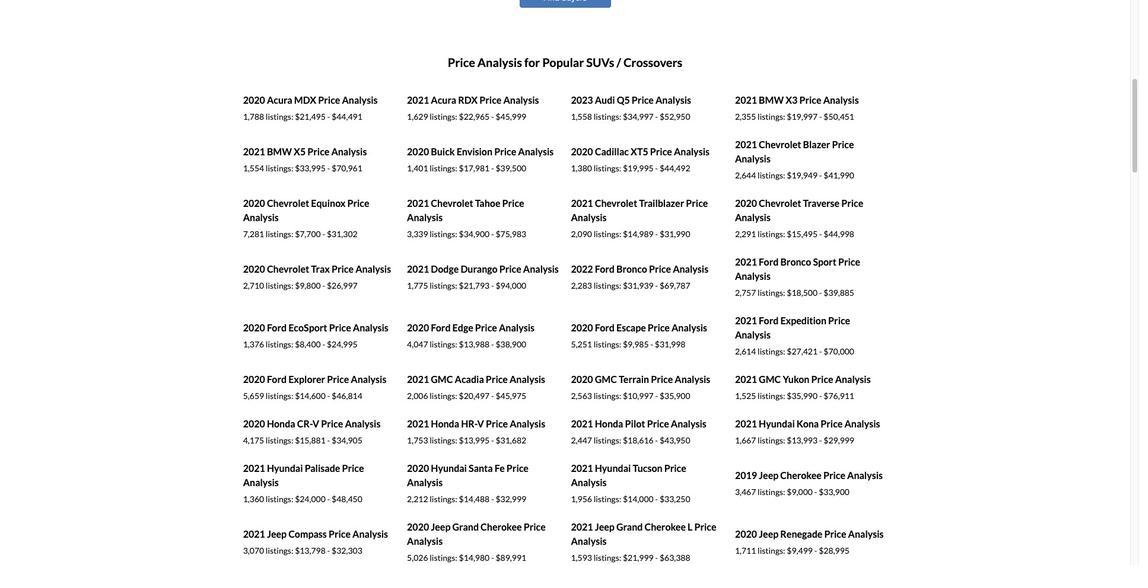 Task type: locate. For each thing, give the bounding box(es) containing it.
price inside 2020 cadillac xt5 price analysis 1,380 listings: $19,995 - $44,492
[[650, 146, 672, 157]]

analysis inside 2020 cadillac xt5 price analysis 1,380 listings: $19,995 - $44,492
[[674, 146, 710, 157]]

price up $45,975
[[486, 374, 508, 385]]

price right fe
[[507, 463, 529, 474]]

2021 inside 2021 chevrolet blazer price analysis 2,644 listings: $19,949 - $41,990
[[735, 139, 757, 150]]

- inside the 2021 hyundai kona price analysis 1,667 listings: $13,993 - $29,999
[[819, 436, 822, 446]]

listings: inside 2020 ford explorer price analysis 5,659 listings: $14,600 - $46,814
[[266, 391, 293, 401]]

2020 cadillac xt5 price analysis link
[[571, 146, 710, 157]]

0 horizontal spatial grand
[[453, 522, 479, 533]]

listings: for 2022 ford bronco price analysis
[[594, 281, 621, 291]]

listings: right 1,360
[[266, 494, 293, 505]]

2 gmc from the left
[[595, 374, 617, 385]]

analysis up 2,090
[[571, 212, 607, 223]]

2021 down 2,291
[[735, 256, 757, 268]]

analysis up $35,900
[[675, 374, 711, 385]]

price inside 2020 acura mdx price analysis 1,788 listings: $21,495 - $44,491
[[318, 94, 340, 106]]

2021 up the 1,753
[[407, 418, 429, 430]]

analysis up $38,900
[[499, 322, 535, 334]]

price inside 2021 dodge durango price analysis 1,775 listings: $21,793 - $94,000
[[499, 264, 521, 275]]

2020
[[243, 94, 265, 106], [407, 146, 429, 157], [571, 146, 593, 157], [243, 198, 265, 209], [735, 198, 757, 209], [243, 264, 265, 275], [243, 322, 265, 334], [407, 322, 429, 334], [571, 322, 593, 334], [243, 374, 265, 385], [571, 374, 593, 385], [243, 418, 265, 430], [407, 463, 429, 474], [407, 522, 429, 533], [735, 529, 757, 540]]

$24,995
[[327, 340, 358, 350]]

- right $27,421
[[819, 347, 822, 357]]

analysis inside 2020 acura mdx price analysis 1,788 listings: $21,495 - $44,491
[[342, 94, 378, 106]]

- right $14,989
[[655, 229, 658, 239]]

- inside 2020 jeep renegade price analysis 1,711 listings: $9,499 - $28,995
[[815, 546, 817, 556]]

price for 2021 chevrolet blazer price analysis
[[832, 139, 854, 150]]

analysis up 5,026
[[407, 536, 443, 547]]

- left $39,500
[[491, 163, 494, 173]]

2 horizontal spatial cherokee
[[781, 470, 822, 481]]

1,558
[[571, 112, 592, 122]]

listings: inside 2021 acura rdx price analysis 1,629 listings: $22,965 - $45,999
[[430, 112, 457, 122]]

cr-
[[297, 418, 313, 430]]

ford inside the "2021 ford bronco sport price analysis 2,757 listings: $18,500 - $39,885"
[[759, 256, 779, 268]]

2020 ford escape price analysis 5,251 listings: $9,985 - $31,998
[[571, 322, 707, 350]]

price inside "2020 chevrolet traverse price analysis 2,291 listings: $15,495 - $44,998"
[[842, 198, 864, 209]]

price inside the 2020 ford ecosport price analysis 1,376 listings: $8,400 - $24,995
[[329, 322, 351, 334]]

analysis inside 2021 chevrolet trailblazer price analysis 2,090 listings: $14,989 - $31,990
[[571, 212, 607, 223]]

analysis for 2020 ford explorer price analysis
[[351, 374, 387, 385]]

gmc inside 2021 gmc yukon price analysis 1,525 listings: $35,990 - $76,911
[[759, 374, 781, 385]]

1,788
[[243, 112, 264, 122]]

$44,492
[[660, 163, 691, 173]]

2020 for 2020 jeep grand cherokee price analysis
[[407, 522, 429, 533]]

v
[[313, 418, 319, 430], [477, 418, 484, 430]]

2020 for 2020 ford escape price analysis
[[571, 322, 593, 334]]

kona
[[797, 418, 819, 430]]

2021 for 2021 chevrolet trailblazer price analysis
[[571, 198, 593, 209]]

2020 up '5,659'
[[243, 374, 265, 385]]

- right $14,980
[[491, 553, 494, 563]]

1,593
[[571, 553, 592, 563]]

dodge
[[431, 264, 459, 275]]

$94,000
[[496, 281, 526, 291]]

$89,991
[[496, 553, 526, 563]]

$34,997
[[623, 112, 654, 122]]

1 vertical spatial bmw
[[267, 146, 292, 157]]

price inside 2021 honda hr-v price analysis 1,753 listings: $13,995 - $31,682
[[486, 418, 508, 430]]

2020 for 2020 cadillac xt5 price analysis
[[571, 146, 593, 157]]

2020 inside 2020 jeep renegade price analysis 1,711 listings: $9,499 - $28,995
[[735, 529, 757, 540]]

2020 up 2,710
[[243, 264, 265, 275]]

blazer
[[803, 139, 830, 150]]

$9,499
[[787, 546, 813, 556]]

2020 for 2020 ford edge price analysis
[[407, 322, 429, 334]]

price down $41,990
[[842, 198, 864, 209]]

bronco down the $15,495
[[781, 256, 811, 268]]

analysis up $26,997
[[356, 264, 391, 275]]

2020 for 2020 buick envision price analysis
[[407, 146, 429, 157]]

jeep inside 2021 jeep grand cherokee l price analysis 1,593 listings: $21,999 - $63,388
[[595, 522, 615, 533]]

analysis for 2021 chevrolet blazer price analysis
[[735, 153, 771, 164]]

tab list containing 2020 acura mdx price analysis
[[237, 33, 893, 566]]

2020 inside "2020 chevrolet traverse price analysis 2,291 listings: $15,495 - $44,998"
[[735, 198, 757, 209]]

2021 for 2021 honda hr-v price analysis
[[407, 418, 429, 430]]

2020 up 1,401
[[407, 146, 429, 157]]

listings: for 2020 cadillac xt5 price analysis
[[594, 163, 621, 173]]

2021 for 2021 jeep compass price analysis
[[243, 529, 265, 540]]

0 horizontal spatial bronco
[[617, 264, 647, 275]]

2021 acura rdx price analysis link
[[407, 94, 539, 106]]

analysis inside the 2020 ford ecosport price analysis 1,376 listings: $8,400 - $24,995
[[353, 322, 389, 334]]

2021 for 2021 dodge durango price analysis
[[407, 264, 429, 275]]

listings: inside 2020 ford escape price analysis 5,251 listings: $9,985 - $31,998
[[594, 340, 621, 350]]

$70,961
[[332, 163, 362, 173]]

price inside 2020 ford edge price analysis 4,047 listings: $13,988 - $38,900
[[475, 322, 497, 334]]

2020 inside the 2020 gmc terrain price analysis 2,563 listings: $10,997 - $35,900
[[571, 374, 593, 385]]

x5
[[294, 146, 306, 157]]

cherokee up $9,000
[[781, 470, 822, 481]]

listings: right 1,554
[[266, 163, 293, 173]]

listings: for 2021 ford expedition price analysis
[[758, 347, 786, 357]]

2021 down 1,956
[[571, 522, 593, 533]]

price inside 2021 chevrolet trailblazer price analysis 2,090 listings: $14,989 - $31,990
[[686, 198, 708, 209]]

- inside 2021 chevrolet tahoe price analysis 3,339 listings: $34,900 - $75,983
[[491, 229, 494, 239]]

2,283
[[571, 281, 592, 291]]

chevrolet up $7,700
[[267, 198, 309, 209]]

- inside 2020 cadillac xt5 price analysis 1,380 listings: $19,995 - $44,492
[[655, 163, 658, 173]]

listings: inside 2021 ford expedition price analysis 2,614 listings: $27,421 - $70,000
[[758, 347, 786, 357]]

grand
[[453, 522, 479, 533], [617, 522, 643, 533]]

$46,814
[[332, 391, 362, 401]]

acura for 2020
[[267, 94, 292, 106]]

price right rdx at the top
[[480, 94, 502, 106]]

$14,980
[[459, 553, 490, 563]]

price
[[318, 94, 340, 106], [480, 94, 502, 106], [632, 94, 654, 106], [800, 94, 822, 106], [832, 139, 854, 150], [308, 146, 330, 157], [494, 146, 516, 157], [650, 146, 672, 157], [347, 198, 369, 209], [502, 198, 524, 209], [686, 198, 708, 209], [842, 198, 864, 209], [839, 256, 860, 268], [332, 264, 354, 275], [499, 264, 521, 275], [649, 264, 671, 275], [828, 315, 850, 326], [329, 322, 351, 334], [475, 322, 497, 334], [648, 322, 670, 334], [327, 374, 349, 385], [486, 374, 508, 385], [651, 374, 673, 385], [812, 374, 834, 385], [321, 418, 343, 430], [486, 418, 508, 430], [647, 418, 669, 430], [821, 418, 843, 430], [342, 463, 364, 474], [507, 463, 529, 474], [664, 463, 686, 474], [824, 470, 846, 481], [524, 522, 546, 533], [695, 522, 717, 533], [329, 529, 351, 540], [825, 529, 847, 540]]

1,667
[[735, 436, 756, 446]]

2021 up 2,355
[[735, 94, 757, 106]]

price down $34,905
[[342, 463, 364, 474]]

analysis up $31,998
[[672, 322, 707, 334]]

5,659
[[243, 391, 264, 401]]

price for 2019 jeep cherokee price analysis
[[824, 470, 846, 481]]

v up the $13,995
[[477, 418, 484, 430]]

- for 2021 hyundai tucson price analysis
[[655, 494, 658, 505]]

0 horizontal spatial honda
[[267, 418, 295, 430]]

price for 2020 chevrolet trax price analysis
[[332, 264, 354, 275]]

- left $75,983
[[491, 229, 494, 239]]

- inside 2020 buick envision price analysis 1,401 listings: $17,981 - $39,500
[[491, 163, 494, 173]]

audi
[[595, 94, 615, 106]]

$75,983
[[496, 229, 526, 239]]

listings: right 2,283
[[594, 281, 621, 291]]

listings: right the 1,629
[[430, 112, 457, 122]]

- left $44,998
[[819, 229, 822, 239]]

listings: down edge
[[430, 340, 457, 350]]

listings: inside 2021 dodge durango price analysis 1,775 listings: $21,793 - $94,000
[[430, 281, 457, 291]]

analysis up 2,614
[[735, 329, 771, 341]]

listings: for 2021 bmw x3 price analysis
[[758, 112, 786, 122]]

2 horizontal spatial gmc
[[759, 374, 781, 385]]

listings: for 2021 gmc yukon price analysis
[[758, 391, 786, 401]]

2021 inside '2021 jeep compass price analysis 3,070 listings: $13,798 - $32,303'
[[243, 529, 265, 540]]

- left $34,905
[[327, 436, 330, 446]]

2020 up 4,047
[[407, 322, 429, 334]]

analysis for 2021 chevrolet tahoe price analysis
[[407, 212, 443, 223]]

2021 for 2021 ford expedition price analysis
[[735, 315, 757, 326]]

honda inside 2021 honda pilot price analysis 2,447 listings: $18,616 - $43,950
[[595, 418, 623, 430]]

bronco
[[781, 256, 811, 268], [617, 264, 647, 275]]

price right trailblazer
[[686, 198, 708, 209]]

- inside "2020 chevrolet traverse price analysis 2,291 listings: $15,495 - $44,998"
[[819, 229, 822, 239]]

1 horizontal spatial honda
[[431, 418, 459, 430]]

2 honda from the left
[[431, 418, 459, 430]]

$27,421
[[787, 347, 818, 357]]

2020 for 2020 honda cr-v price analysis
[[243, 418, 265, 430]]

price inside 2021 hyundai palisade price analysis 1,360 listings: $24,000 - $48,450
[[342, 463, 364, 474]]

analysis up $28,995
[[848, 529, 884, 540]]

analysis for 2021 gmc yukon price analysis
[[835, 374, 871, 385]]

listings: inside '2021 gmc acadia price analysis 2,006 listings: $20,497 - $45,975'
[[430, 391, 457, 401]]

- left $70,961
[[327, 163, 330, 173]]

2021 inside 2021 chevrolet tahoe price analysis 3,339 listings: $34,900 - $75,983
[[407, 198, 429, 209]]

price inside 2021 gmc yukon price analysis 1,525 listings: $35,990 - $76,911
[[812, 374, 834, 385]]

cherokee
[[781, 470, 822, 481], [481, 522, 522, 533], [645, 522, 686, 533]]

$63,388
[[660, 553, 691, 563]]

analysis up 1,956
[[571, 477, 607, 488]]

price up the $31,682
[[486, 418, 508, 430]]

- inside 2022 ford bronco price analysis 2,283 listings: $31,939 - $69,787
[[655, 281, 658, 291]]

2020 up 2,563
[[571, 374, 593, 385]]

2020 jeep grand cherokee price analysis link
[[407, 522, 546, 547]]

2021 inside 2021 hyundai palisade price analysis 1,360 listings: $24,000 - $48,450
[[243, 463, 265, 474]]

price inside 2020 chevrolet equinox price analysis 7,281 listings: $7,700 - $31,302
[[347, 198, 369, 209]]

2020 up 1,788
[[243, 94, 265, 106]]

5,251
[[571, 340, 592, 350]]

listings: right the 1,753
[[430, 436, 457, 446]]

listings: right 7,281 at the top of page
[[266, 229, 293, 239]]

2021 for 2021 gmc acadia price analysis
[[407, 374, 429, 385]]

3 gmc from the left
[[759, 374, 781, 385]]

price for 2021 dodge durango price analysis
[[499, 264, 521, 275]]

bmw for x3
[[759, 94, 784, 106]]

2021 bmw x3 price analysis 2,355 listings: $19,997 - $50,451
[[735, 94, 859, 122]]

analysis inside the 2021 hyundai tucson price analysis 1,956 listings: $14,000 - $33,250
[[571, 477, 607, 488]]

analysis up $76,911
[[835, 374, 871, 385]]

analysis up $52,950
[[656, 94, 691, 106]]

listings: right '4,175'
[[266, 436, 293, 446]]

listings:
[[266, 112, 293, 122], [430, 112, 457, 122], [594, 112, 621, 122], [758, 112, 786, 122], [266, 163, 293, 173], [430, 163, 457, 173], [594, 163, 621, 173], [758, 170, 786, 180], [266, 229, 293, 239], [430, 229, 457, 239], [594, 229, 621, 239], [758, 229, 786, 239], [266, 281, 293, 291], [430, 281, 457, 291], [594, 281, 621, 291], [758, 288, 786, 298], [266, 340, 293, 350], [430, 340, 457, 350], [594, 340, 621, 350], [758, 347, 786, 357], [266, 391, 293, 401], [430, 391, 457, 401], [594, 391, 621, 401], [758, 391, 786, 401], [266, 436, 293, 446], [430, 436, 457, 446], [594, 436, 621, 446], [758, 436, 786, 446], [758, 487, 786, 497], [266, 494, 293, 505], [430, 494, 457, 505], [594, 494, 621, 505], [266, 546, 293, 556], [758, 546, 786, 556], [430, 553, 457, 563], [594, 553, 621, 563]]

1 gmc from the left
[[431, 374, 453, 385]]

$33,995
[[295, 163, 326, 173]]

$14,000
[[623, 494, 654, 505]]

$9,985
[[623, 340, 649, 350]]

analysis
[[342, 94, 378, 106], [504, 94, 539, 106], [656, 94, 691, 106], [823, 94, 859, 106], [331, 146, 367, 157], [518, 146, 554, 157], [674, 146, 710, 157], [735, 153, 771, 164], [243, 212, 279, 223], [407, 212, 443, 223], [571, 212, 607, 223], [735, 212, 771, 223], [356, 264, 391, 275], [523, 264, 559, 275], [673, 264, 709, 275], [735, 271, 771, 282], [353, 322, 389, 334], [499, 322, 535, 334], [672, 322, 707, 334], [735, 329, 771, 341], [351, 374, 387, 385], [510, 374, 545, 385], [675, 374, 711, 385], [835, 374, 871, 385], [345, 418, 381, 430], [510, 418, 545, 430], [671, 418, 707, 430], [845, 418, 880, 430], [847, 470, 883, 481], [243, 477, 279, 488], [407, 477, 443, 488], [571, 477, 607, 488], [353, 529, 388, 540], [848, 529, 884, 540], [407, 536, 443, 547], [571, 536, 607, 547]]

2020 inside 2020 ford explorer price analysis 5,659 listings: $14,600 - $46,814
[[243, 374, 265, 385]]

- right $34,997
[[655, 112, 658, 122]]

price right pilot
[[647, 418, 669, 430]]

palisade
[[305, 463, 340, 474]]

2,090
[[571, 229, 592, 239]]

2021 down '4,175'
[[243, 463, 265, 474]]

2020 for 2020 acura mdx price analysis
[[243, 94, 265, 106]]

1 horizontal spatial bronco
[[781, 256, 811, 268]]

2021 hyundai palisade price analysis 1,360 listings: $24,000 - $48,450
[[243, 463, 364, 505]]

tab list
[[237, 33, 893, 566]]

2021 for 2021 bmw x3 price analysis
[[735, 94, 757, 106]]

0 horizontal spatial v
[[313, 418, 319, 430]]

hyundai
[[759, 418, 795, 430], [267, 463, 303, 474], [431, 463, 467, 474], [595, 463, 631, 474]]

analysis up the $31,682
[[510, 418, 545, 430]]

chevrolet up $9,800 at the left of the page
[[267, 264, 309, 275]]

bronco inside 2022 ford bronco price analysis 2,283 listings: $31,939 - $69,787
[[617, 264, 647, 275]]

2021 up the 1,629
[[407, 94, 429, 106]]

- for 2020 acura mdx price analysis
[[327, 112, 330, 122]]

1 horizontal spatial bmw
[[759, 94, 784, 106]]

1 horizontal spatial v
[[477, 418, 484, 430]]

2021 jeep compass price analysis 3,070 listings: $13,798 - $32,303
[[243, 529, 388, 556]]

price inside 2020 jeep grand cherokee price analysis 5,026 listings: $14,980 - $89,991
[[524, 522, 546, 533]]

price up $13,988
[[475, 322, 497, 334]]

2022 ford bronco price analysis 2,283 listings: $31,939 - $69,787
[[571, 264, 709, 291]]

listings: right 2,614
[[758, 347, 786, 357]]

ford inside 2020 ford explorer price analysis 5,659 listings: $14,600 - $46,814
[[267, 374, 287, 385]]

2 v from the left
[[477, 418, 484, 430]]

2020 inside 2020 chevrolet equinox price analysis 7,281 listings: $7,700 - $31,302
[[243, 198, 265, 209]]

2020 inside 2020 ford edge price analysis 4,047 listings: $13,988 - $38,900
[[407, 322, 429, 334]]

price for 2020 gmc terrain price analysis
[[651, 374, 673, 385]]

2020 down 2,212
[[407, 522, 429, 533]]

$19,949
[[787, 170, 818, 180]]

chevrolet inside "2020 chevrolet traverse price analysis 2,291 listings: $15,495 - $44,998"
[[759, 198, 801, 209]]

analysis for 2021 bmw x5 price analysis
[[331, 146, 367, 157]]

2 horizontal spatial honda
[[595, 418, 623, 430]]

honda inside 2020 honda cr-v price analysis 4,175 listings: $15,881 - $34,905
[[267, 418, 295, 430]]

hyundai for kona
[[759, 418, 795, 430]]

honda left hr-
[[431, 418, 459, 430]]

analysis for 2021 hyundai palisade price analysis
[[243, 477, 279, 488]]

- inside 2020 ford explorer price analysis 5,659 listings: $14,600 - $46,814
[[327, 391, 330, 401]]

- right $14,600
[[327, 391, 330, 401]]

chevrolet down $19,949
[[759, 198, 801, 209]]

price up $46,814
[[327, 374, 349, 385]]

analysis up $46,814
[[351, 374, 387, 385]]

analysis inside 2021 ford expedition price analysis 2,614 listings: $27,421 - $70,000
[[735, 329, 771, 341]]

santa
[[469, 463, 493, 474]]

listings: inside the 2020 gmc terrain price analysis 2,563 listings: $10,997 - $35,900
[[594, 391, 621, 401]]

hyundai inside the 2021 hyundai kona price analysis 1,667 listings: $13,993 - $29,999
[[759, 418, 795, 430]]

listings: right 1,788
[[266, 112, 293, 122]]

2021 jeep grand cherokee l price analysis link
[[571, 522, 717, 547]]

$33,250
[[660, 494, 691, 505]]

jeep for 2020 jeep renegade price analysis
[[759, 529, 779, 540]]

- for 2023 audi q5 price analysis
[[655, 112, 658, 122]]

- right $20,497
[[491, 391, 494, 401]]

$39,885
[[824, 288, 855, 298]]

- inside '2021 gmc acadia price analysis 2,006 listings: $20,497 - $45,975'
[[491, 391, 494, 401]]

analysis up 2,757
[[735, 271, 771, 282]]

trailblazer
[[639, 198, 684, 209]]

analysis inside "2020 chevrolet traverse price analysis 2,291 listings: $15,495 - $44,998"
[[735, 212, 771, 223]]

- inside 2021 dodge durango price analysis 1,775 listings: $21,793 - $94,000
[[491, 281, 494, 291]]

1 horizontal spatial cherokee
[[645, 522, 686, 533]]

grand inside 2020 jeep grand cherokee price analysis 5,026 listings: $14,980 - $89,991
[[453, 522, 479, 533]]

listings: right 3,467
[[758, 487, 786, 497]]

2021 acura rdx price analysis 1,629 listings: $22,965 - $45,999
[[407, 94, 539, 122]]

- right $13,798 on the left of page
[[327, 546, 330, 556]]

2021 ford bronco sport price analysis link
[[735, 256, 860, 282]]

1 v from the left
[[313, 418, 319, 430]]

chevrolet down $19,997
[[759, 139, 801, 150]]

- for 2021 ford expedition price analysis
[[819, 347, 822, 357]]

1,401
[[407, 163, 428, 173]]

$48,450
[[332, 494, 362, 505]]

analysis for 2020 gmc terrain price analysis
[[675, 374, 711, 385]]

2021 honda pilot price analysis 2,447 listings: $18,616 - $43,950
[[571, 418, 707, 446]]

traverse
[[803, 198, 840, 209]]

ford inside 2021 ford expedition price analysis 2,614 listings: $27,421 - $70,000
[[759, 315, 779, 326]]

price for 2021 chevrolet tahoe price analysis
[[502, 198, 524, 209]]

v for hr-
[[477, 418, 484, 430]]

analysis inside 2019 jeep cherokee price analysis 3,467 listings: $9,000 - $33,900
[[847, 470, 883, 481]]

analysis for 2020 chevrolet trax price analysis
[[356, 264, 391, 275]]

acura inside 2021 acura rdx price analysis 1,629 listings: $22,965 - $45,999
[[431, 94, 456, 106]]

cherokee inside 2020 jeep grand cherokee price analysis 5,026 listings: $14,980 - $89,991
[[481, 522, 522, 533]]

analysis up $39,500
[[518, 146, 554, 157]]

listings: inside 2023 audi q5 price analysis 1,558 listings: $34,997 - $52,950
[[594, 112, 621, 122]]

2020 for 2020 ford explorer price analysis
[[243, 374, 265, 385]]

$31,302
[[327, 229, 358, 239]]

0 horizontal spatial gmc
[[431, 374, 453, 385]]

price for 2021 acura rdx price analysis
[[480, 94, 502, 106]]

honda for cr-
[[267, 418, 295, 430]]

$13,798
[[295, 546, 326, 556]]

- left $33,250
[[655, 494, 658, 505]]

2020 down 2,644
[[735, 198, 757, 209]]

bronco for sport
[[781, 256, 811, 268]]

2,447
[[571, 436, 592, 446]]

- right $18,500
[[819, 288, 822, 298]]

2021
[[407, 94, 429, 106], [735, 94, 757, 106], [735, 139, 757, 150], [243, 146, 265, 157], [407, 198, 429, 209], [571, 198, 593, 209], [735, 256, 757, 268], [407, 264, 429, 275], [735, 315, 757, 326], [407, 374, 429, 385], [735, 374, 757, 385], [407, 418, 429, 430], [571, 418, 593, 430], [735, 418, 757, 430], [243, 463, 265, 474], [571, 463, 593, 474], [571, 522, 593, 533], [243, 529, 265, 540]]

analysis for 2021 jeep compass price analysis
[[353, 529, 388, 540]]

listings: right 2,644
[[758, 170, 786, 180]]

0 vertical spatial bmw
[[759, 94, 784, 106]]

listings: inside 2021 chevrolet trailblazer price analysis 2,090 listings: $14,989 - $31,990
[[594, 229, 621, 239]]

listings: inside 2020 buick envision price analysis 1,401 listings: $17,981 - $39,500
[[430, 163, 457, 173]]

2020 acura mdx price analysis link
[[243, 94, 378, 106]]

- right $22,965
[[491, 112, 494, 122]]

listings: for 2020 jeep renegade price analysis
[[758, 546, 786, 556]]

- left $44,491 at left
[[327, 112, 330, 122]]

0 horizontal spatial cherokee
[[481, 522, 522, 533]]

price inside 2021 acura rdx price analysis 1,629 listings: $22,965 - $45,999
[[480, 94, 502, 106]]

price inside 2021 chevrolet blazer price analysis 2,644 listings: $19,949 - $41,990
[[832, 139, 854, 150]]

2021 for 2021 ford bronco sport price analysis
[[735, 256, 757, 268]]

listings: right 2,355
[[758, 112, 786, 122]]

- for 2021 bmw x3 price analysis
[[819, 112, 822, 122]]

2023 audi q5 price analysis 1,558 listings: $34,997 - $52,950
[[571, 94, 691, 122]]

- for 2020 ford escape price analysis
[[651, 340, 653, 350]]

analysis inside "2021 bmw x3 price analysis 2,355 listings: $19,997 - $50,451"
[[823, 94, 859, 106]]

- inside '2021 jeep compass price analysis 3,070 listings: $13,798 - $32,303'
[[327, 546, 330, 556]]

0 horizontal spatial acura
[[267, 94, 292, 106]]

analysis up $44,492
[[674, 146, 710, 157]]

gmc
[[431, 374, 453, 385], [595, 374, 617, 385], [759, 374, 781, 385]]

1,376
[[243, 340, 264, 350]]

analysis inside 2020 ford edge price analysis 4,047 listings: $13,988 - $38,900
[[499, 322, 535, 334]]

listings: right 2,447
[[594, 436, 621, 446]]

2020 gmc terrain price analysis 2,563 listings: $10,997 - $35,900
[[571, 374, 711, 401]]

listings: right '5,659'
[[266, 391, 293, 401]]

price for 2020 cadillac xt5 price analysis
[[650, 146, 672, 157]]

- right $7,700
[[322, 229, 325, 239]]

2021 inside "2021 bmw x3 price analysis 2,355 listings: $19,997 - $50,451"
[[735, 94, 757, 106]]

1 grand from the left
[[453, 522, 479, 533]]

price up $19,997
[[800, 94, 822, 106]]

jeep for 2019 jeep cherokee price analysis
[[759, 470, 779, 481]]

2021 up 2,006
[[407, 374, 429, 385]]

listings: right 2,212
[[430, 494, 457, 505]]

price inside 2021 bmw x5 price analysis 1,554 listings: $33,995 - $70,961
[[308, 146, 330, 157]]

2020 buick envision price analysis link
[[407, 146, 554, 157]]

2020 for 2020 chevrolet traverse price analysis
[[735, 198, 757, 209]]

analysis inside the 2021 hyundai kona price analysis 1,667 listings: $13,993 - $29,999
[[845, 418, 880, 430]]

analysis inside 2020 chevrolet trax price analysis 2,710 listings: $9,800 - $26,997
[[356, 264, 391, 275]]

2020 inside 2020 jeep grand cherokee price analysis 5,026 listings: $14,980 - $89,991
[[407, 522, 429, 533]]

bronco up the $31,939 on the right of page
[[617, 264, 647, 275]]

1 honda from the left
[[267, 418, 295, 430]]

listings: inside 2019 jeep cherokee price analysis 3,467 listings: $9,000 - $33,900
[[758, 487, 786, 497]]

price up $34,905
[[321, 418, 343, 430]]

listings: for 2020 chevrolet traverse price analysis
[[758, 229, 786, 239]]

price inside the "2021 ford bronco sport price analysis 2,757 listings: $18,500 - $39,885"
[[839, 256, 860, 268]]

- for 2020 jeep renegade price analysis
[[815, 546, 817, 556]]

2021 chevrolet tahoe price analysis link
[[407, 198, 524, 223]]

$39,500
[[496, 163, 526, 173]]

price right tahoe
[[502, 198, 524, 209]]

price for 2021 bmw x3 price analysis
[[800, 94, 822, 106]]

v for cr-
[[313, 418, 319, 430]]

- for 2020 ford ecosport price analysis
[[322, 340, 325, 350]]

acura for 2021
[[431, 94, 456, 106]]

analysis up $24,995
[[353, 322, 389, 334]]

hr-
[[461, 418, 477, 430]]

grand down $14,000
[[617, 522, 643, 533]]

- inside 2021 chevrolet blazer price analysis 2,644 listings: $19,949 - $41,990
[[819, 170, 822, 180]]

1 horizontal spatial acura
[[431, 94, 456, 106]]

price for 2021 hyundai tucson price analysis
[[664, 463, 686, 474]]

0 horizontal spatial bmw
[[267, 146, 292, 157]]

2,614
[[735, 347, 756, 357]]

analysis for 2019 jeep cherokee price analysis
[[847, 470, 883, 481]]

ford inside 2022 ford bronco price analysis 2,283 listings: $31,939 - $69,787
[[595, 264, 615, 275]]

2020 for 2020 hyundai santa fe price analysis
[[407, 463, 429, 474]]

hyundai inside the 2021 hyundai tucson price analysis 1,956 listings: $14,000 - $33,250
[[595, 463, 631, 474]]

jeep inside 2020 jeep renegade price analysis 1,711 listings: $9,499 - $28,995
[[759, 529, 779, 540]]

2021 for 2021 jeep grand cherokee l price analysis
[[571, 522, 593, 533]]

2023
[[571, 94, 593, 106]]

2021 inside 2021 chevrolet trailblazer price analysis 2,090 listings: $14,989 - $31,990
[[571, 198, 593, 209]]

analysis up $32,303
[[353, 529, 388, 540]]

chevrolet inside 2020 chevrolet equinox price analysis 7,281 listings: $7,700 - $31,302
[[267, 198, 309, 209]]

honda inside 2021 honda hr-v price analysis 1,753 listings: $13,995 - $31,682
[[431, 418, 459, 430]]

2021 for 2021 chevrolet tahoe price analysis
[[407, 198, 429, 209]]

analysis inside 2021 jeep grand cherokee l price analysis 1,593 listings: $21,999 - $63,388
[[571, 536, 607, 547]]

2020 chevrolet equinox price analysis 7,281 listings: $7,700 - $31,302
[[243, 198, 369, 239]]

analysis up $43,950
[[671, 418, 707, 430]]

2020 for 2020 ford ecosport price analysis
[[243, 322, 265, 334]]

1 horizontal spatial grand
[[617, 522, 643, 533]]

analysis up $69,787
[[673, 264, 709, 275]]

$45,999
[[496, 112, 526, 122]]

$13,988
[[459, 340, 490, 350]]

- for 2021 bmw x5 price analysis
[[327, 163, 330, 173]]

price right l
[[695, 522, 717, 533]]

listings: inside 2020 jeep renegade price analysis 1,711 listings: $9,499 - $28,995
[[758, 546, 786, 556]]

analysis for 2021 hyundai kona price analysis
[[845, 418, 880, 430]]

1 horizontal spatial gmc
[[595, 374, 617, 385]]

analysis inside '2021 jeep compass price analysis 3,070 listings: $13,798 - $32,303'
[[353, 529, 388, 540]]

2,563
[[571, 391, 592, 401]]

bmw
[[759, 94, 784, 106], [267, 146, 292, 157]]

2 grand from the left
[[617, 522, 643, 533]]

- for 2021 chevrolet tahoe price analysis
[[491, 229, 494, 239]]

cherokee for 2021 jeep grand cherokee l price analysis
[[645, 522, 686, 533]]

analysis inside 2021 honda pilot price analysis 2,447 listings: $18,616 - $43,950
[[671, 418, 707, 430]]

2021 for 2021 chevrolet blazer price analysis
[[735, 139, 757, 150]]

- left $41,990
[[819, 170, 822, 180]]

3 honda from the left
[[595, 418, 623, 430]]

1 acura from the left
[[267, 94, 292, 106]]

analysis inside 2021 chevrolet blazer price analysis 2,644 listings: $19,949 - $41,990
[[735, 153, 771, 164]]

2021 ford bronco sport price analysis 2,757 listings: $18,500 - $39,885
[[735, 256, 860, 298]]

price up $39,500
[[494, 146, 516, 157]]

2020 inside the 2020 ford ecosport price analysis 1,376 listings: $8,400 - $24,995
[[243, 322, 265, 334]]

2 acura from the left
[[431, 94, 456, 106]]

listings: for 2021 dodge durango price analysis
[[430, 281, 457, 291]]

listings: right 2,291
[[758, 229, 786, 239]]

2020 ford edge price analysis 4,047 listings: $13,988 - $38,900
[[407, 322, 535, 350]]

price inside 2021 chevrolet tahoe price analysis 3,339 listings: $34,900 - $75,983
[[502, 198, 524, 209]]

analysis inside 2021 dodge durango price analysis 1,775 listings: $21,793 - $94,000
[[523, 264, 559, 275]]

bronco inside the "2021 ford bronco sport price analysis 2,757 listings: $18,500 - $39,885"
[[781, 256, 811, 268]]

listings: right 1,376
[[266, 340, 293, 350]]

2021 down 2,447
[[571, 463, 593, 474]]

cherokee inside 2021 jeep grand cherokee l price analysis 1,593 listings: $21,999 - $63,388
[[645, 522, 686, 533]]

- inside 2020 honda cr-v price analysis 4,175 listings: $15,881 - $34,905
[[327, 436, 330, 446]]

- right $9,800 at the left of the page
[[322, 281, 325, 291]]

cherokee left l
[[645, 522, 686, 533]]

price inside 2020 honda cr-v price analysis 4,175 listings: $15,881 - $34,905
[[321, 418, 343, 430]]

2021 for 2021 honda pilot price analysis
[[571, 418, 593, 430]]

price inside 2020 buick envision price analysis 1,401 listings: $17,981 - $39,500
[[494, 146, 516, 157]]

- left $29,999
[[819, 436, 822, 446]]



Task type: vqa. For each thing, say whether or not it's contained in the screenshot.
THE 2020 within the 2020 Buick Envision Price Analysis 1,401 listings: $17,981 - $39,500
yes



Task type: describe. For each thing, give the bounding box(es) containing it.
$44,998
[[824, 229, 855, 239]]

$21,495
[[295, 112, 326, 122]]

$18,616
[[623, 436, 654, 446]]

2020 jeep renegade price analysis link
[[735, 529, 884, 540]]

listings: inside 2020 hyundai santa fe price analysis 2,212 listings: $14,488 - $32,999
[[430, 494, 457, 505]]

price for 2020 acura mdx price analysis
[[318, 94, 340, 106]]

2021 gmc yukon price analysis link
[[735, 374, 871, 385]]

2020 for 2020 chevrolet equinox price analysis
[[243, 198, 265, 209]]

analysis for 2021 honda pilot price analysis
[[671, 418, 707, 430]]

- for 2021 hyundai palisade price analysis
[[327, 494, 330, 505]]

analysis for 2023 audi q5 price analysis
[[656, 94, 691, 106]]

analysis for 2021 dodge durango price analysis
[[523, 264, 559, 275]]

listings: inside the "2021 ford bronco sport price analysis 2,757 listings: $18,500 - $39,885"
[[758, 288, 786, 298]]

- inside 2021 jeep grand cherokee l price analysis 1,593 listings: $21,999 - $63,388
[[655, 553, 658, 563]]

$31,939
[[623, 281, 654, 291]]

2020 buick envision price analysis 1,401 listings: $17,981 - $39,500
[[407, 146, 554, 173]]

xt5
[[631, 146, 648, 157]]

2021 dodge durango price analysis link
[[407, 264, 559, 275]]

2021 ford expedition price analysis link
[[735, 315, 850, 341]]

buick
[[431, 146, 455, 157]]

$32,999
[[496, 494, 526, 505]]

2019
[[735, 470, 757, 481]]

listings: inside 2020 honda cr-v price analysis 4,175 listings: $15,881 - $34,905
[[266, 436, 293, 446]]

analysis for 2021 gmc acadia price analysis
[[510, 374, 545, 385]]

fe
[[495, 463, 505, 474]]

price for 2021 honda pilot price analysis
[[647, 418, 669, 430]]

trax
[[311, 264, 330, 275]]

$19,997
[[787, 112, 818, 122]]

$26,997
[[327, 281, 358, 291]]

honda for hr-
[[431, 418, 459, 430]]

$35,990
[[787, 391, 818, 401]]

- inside 2020 hyundai santa fe price analysis 2,212 listings: $14,488 - $32,999
[[491, 494, 494, 505]]

price inside 2020 hyundai santa fe price analysis 2,212 listings: $14,488 - $32,999
[[507, 463, 529, 474]]

2022 ford bronco price analysis link
[[571, 264, 709, 275]]

listings: for 2020 chevrolet trax price analysis
[[266, 281, 293, 291]]

2020 ford explorer price analysis link
[[243, 374, 387, 385]]

chevrolet for equinox
[[267, 198, 309, 209]]

analysis for 2021 ford expedition price analysis
[[735, 329, 771, 341]]

ford for 5,659
[[267, 374, 287, 385]]

listings: for 2021 hyundai kona price analysis
[[758, 436, 786, 446]]

$17,981
[[459, 163, 490, 173]]

2020 ford explorer price analysis 5,659 listings: $14,600 - $46,814
[[243, 374, 387, 401]]

bmw for x5
[[267, 146, 292, 157]]

$28,995
[[819, 546, 850, 556]]

$20,497
[[459, 391, 490, 401]]

listings: for 2020 ford explorer price analysis
[[266, 391, 293, 401]]

listings: for 2023 audi q5 price analysis
[[594, 112, 621, 122]]

$35,900
[[660, 391, 691, 401]]

listings: for 2019 jeep cherokee price analysis
[[758, 487, 786, 497]]

2019 jeep cherokee price analysis link
[[735, 470, 883, 481]]

2021 dodge durango price analysis 1,775 listings: $21,793 - $94,000
[[407, 264, 559, 291]]

listings: for 2020 buick envision price analysis
[[430, 163, 457, 173]]

- for 2021 chevrolet trailblazer price analysis
[[655, 229, 658, 239]]

analysis inside the "2021 ford bronco sport price analysis 2,757 listings: $18,500 - $39,885"
[[735, 271, 771, 282]]

analysis inside 2020 hyundai santa fe price analysis 2,212 listings: $14,488 - $32,999
[[407, 477, 443, 488]]

2021 for 2021 hyundai palisade price analysis
[[243, 463, 265, 474]]

analysis for 2020 ford edge price analysis
[[499, 322, 535, 334]]

$38,900
[[496, 340, 526, 350]]

analysis inside 2020 honda cr-v price analysis 4,175 listings: $15,881 - $34,905
[[345, 418, 381, 430]]

price for 2020 chevrolet equinox price analysis
[[347, 198, 369, 209]]

l
[[688, 522, 693, 533]]

acadia
[[455, 374, 484, 385]]

listings: for 2020 acura mdx price analysis
[[266, 112, 293, 122]]

listings: for 2021 jeep compass price analysis
[[266, 546, 293, 556]]

terrain
[[619, 374, 649, 385]]

listings: for 2021 chevrolet blazer price analysis
[[758, 170, 786, 180]]

chevrolet for trailblazer
[[595, 198, 637, 209]]

2021 ford expedition price analysis 2,614 listings: $27,421 - $70,000
[[735, 315, 855, 357]]

2020 for 2020 chevrolet trax price analysis
[[243, 264, 265, 275]]

q5
[[617, 94, 630, 106]]

analysis for 2021 bmw x3 price analysis
[[823, 94, 859, 106]]

- for 2022 ford bronco price analysis
[[655, 281, 658, 291]]

price for 2020 chevrolet traverse price analysis
[[842, 198, 864, 209]]

price for 2021 gmc yukon price analysis
[[812, 374, 834, 385]]

gmc for terrain
[[595, 374, 617, 385]]

2020 gmc terrain price analysis link
[[571, 374, 711, 385]]

2020 chevrolet traverse price analysis 2,291 listings: $15,495 - $44,998
[[735, 198, 864, 239]]

listings: for 2021 honda pilot price analysis
[[594, 436, 621, 446]]

listings: inside 2021 honda hr-v price analysis 1,753 listings: $13,995 - $31,682
[[430, 436, 457, 446]]

2021 gmc acadia price analysis 2,006 listings: $20,497 - $45,975
[[407, 374, 545, 401]]

$7,700
[[295, 229, 321, 239]]

$76,911
[[824, 391, 855, 401]]

analysis for 2021 acura rdx price analysis
[[504, 94, 539, 106]]

$13,993
[[787, 436, 818, 446]]

2020 honda cr-v price analysis 4,175 listings: $15,881 - $34,905
[[243, 418, 381, 446]]

honda for pilot
[[595, 418, 623, 430]]

$69,787
[[660, 281, 691, 291]]

- for 2020 chevrolet traverse price analysis
[[819, 229, 822, 239]]

price for 2020 jeep renegade price analysis
[[825, 529, 847, 540]]

analysis for 2020 chevrolet equinox price analysis
[[243, 212, 279, 223]]

1,775
[[407, 281, 428, 291]]

analysis for 2021 chevrolet trailblazer price analysis
[[571, 212, 607, 223]]

chevrolet for tahoe
[[431, 198, 473, 209]]

- for 2020 chevrolet equinox price analysis
[[322, 229, 325, 239]]

2,644
[[735, 170, 756, 180]]

$45,975
[[496, 391, 526, 401]]

ford for analysis
[[759, 256, 779, 268]]

hyundai for tucson
[[595, 463, 631, 474]]

bronco for price
[[617, 264, 647, 275]]

1,554
[[243, 163, 264, 173]]

- inside 2021 honda hr-v price analysis 1,753 listings: $13,995 - $31,682
[[491, 436, 494, 446]]

$41,990
[[824, 170, 855, 180]]

- for 2021 acura rdx price analysis
[[491, 112, 494, 122]]

analysis for 2020 acura mdx price analysis
[[342, 94, 378, 106]]

$15,495
[[787, 229, 818, 239]]

$13,995
[[459, 436, 490, 446]]

2021 bmw x5 price analysis link
[[243, 146, 367, 157]]

2021 gmc yukon price analysis 1,525 listings: $35,990 - $76,911
[[735, 374, 871, 401]]

$32,303
[[332, 546, 362, 556]]

2020 cadillac xt5 price analysis 1,380 listings: $19,995 - $44,492
[[571, 146, 710, 173]]

1,380
[[571, 163, 592, 173]]

2020 ford ecosport price analysis 1,376 listings: $8,400 - $24,995
[[243, 322, 389, 350]]

$34,905
[[332, 436, 362, 446]]

2021 chevrolet tahoe price analysis 3,339 listings: $34,900 - $75,983
[[407, 198, 526, 239]]

$29,999
[[824, 436, 855, 446]]

price for 2023 audi q5 price analysis
[[632, 94, 654, 106]]

$34,900
[[459, 229, 490, 239]]

listings: inside 2020 jeep grand cherokee price analysis 5,026 listings: $14,980 - $89,991
[[430, 553, 457, 563]]

chevrolet for traverse
[[759, 198, 801, 209]]

7,281
[[243, 229, 264, 239]]

2021 chevrolet trailblazer price analysis 2,090 listings: $14,989 - $31,990
[[571, 198, 708, 239]]

equinox
[[311, 198, 346, 209]]

- for 2021 hyundai kona price analysis
[[819, 436, 822, 446]]

price for 2021 ford expedition price analysis
[[828, 315, 850, 326]]

2021 gmc acadia price analysis link
[[407, 374, 545, 385]]

cherokee inside 2019 jeep cherokee price analysis 3,467 listings: $9,000 - $33,900
[[781, 470, 822, 481]]

price for 2022 ford bronco price analysis
[[649, 264, 671, 275]]

escape
[[617, 322, 646, 334]]

listings: for 2021 hyundai tucson price analysis
[[594, 494, 621, 505]]

durango
[[461, 264, 498, 275]]

- for 2020 ford edge price analysis
[[491, 340, 494, 350]]

2021 honda pilot price analysis link
[[571, 418, 707, 430]]

grand for analysis
[[617, 522, 643, 533]]

ford for 4,047
[[431, 322, 451, 334]]

price for 2021 jeep compass price analysis
[[329, 529, 351, 540]]

- for 2020 gmc terrain price analysis
[[655, 391, 658, 401]]

$14,600
[[295, 391, 326, 401]]

price inside 2021 jeep grand cherokee l price analysis 1,593 listings: $21,999 - $63,388
[[695, 522, 717, 533]]

2021 honda hr-v price analysis 1,753 listings: $13,995 - $31,682
[[407, 418, 545, 446]]

price for 2021 hyundai kona price analysis
[[821, 418, 843, 430]]

$10,997
[[623, 391, 654, 401]]

price for 2021 chevrolet trailblazer price analysis
[[686, 198, 708, 209]]

compass
[[288, 529, 327, 540]]

- inside 2020 jeep grand cherokee price analysis 5,026 listings: $14,980 - $89,991
[[491, 553, 494, 563]]

- for 2021 jeep compass price analysis
[[327, 546, 330, 556]]

5,026
[[407, 553, 428, 563]]

2020 jeep renegade price analysis 1,711 listings: $9,499 - $28,995
[[735, 529, 884, 556]]

expedition
[[781, 315, 827, 326]]

$8,400
[[295, 340, 321, 350]]

listings: inside 2021 jeep grand cherokee l price analysis 1,593 listings: $21,999 - $63,388
[[594, 553, 621, 563]]

analysis for 2020 ford ecosport price analysis
[[353, 322, 389, 334]]

$70,000
[[824, 347, 855, 357]]

jeep for 2021 jeep compass price analysis
[[267, 529, 287, 540]]

price for 2021 gmc acadia price analysis
[[486, 374, 508, 385]]

4,175
[[243, 436, 264, 446]]

- inside the "2021 ford bronco sport price analysis 2,757 listings: $18,500 - $39,885"
[[819, 288, 822, 298]]

analysis for 2020 ford escape price analysis
[[672, 322, 707, 334]]

- for 2020 buick envision price analysis
[[491, 163, 494, 173]]

gmc for yukon
[[759, 374, 781, 385]]

tucson
[[633, 463, 663, 474]]

listings: for 2020 ford ecosport price analysis
[[266, 340, 293, 350]]

2021 hyundai kona price analysis link
[[735, 418, 880, 430]]

- for 2021 honda pilot price analysis
[[655, 436, 658, 446]]

- for 2020 cadillac xt5 price analysis
[[655, 163, 658, 173]]

1,753
[[407, 436, 428, 446]]

2020 for 2020 jeep renegade price analysis
[[735, 529, 757, 540]]

analysis inside 2020 jeep grand cherokee price analysis 5,026 listings: $14,980 - $89,991
[[407, 536, 443, 547]]

- for 2021 gmc acadia price analysis
[[491, 391, 494, 401]]

2021 bmw x5 price analysis 1,554 listings: $33,995 - $70,961
[[243, 146, 367, 173]]

ecosport
[[289, 322, 327, 334]]

2021 honda hr-v price analysis link
[[407, 418, 545, 430]]

listings: for 2021 gmc acadia price analysis
[[430, 391, 457, 401]]

2021 bmw x3 price analysis link
[[735, 94, 859, 106]]

2021 for 2021 hyundai tucson price analysis
[[571, 463, 593, 474]]

analysis inside 2021 honda hr-v price analysis 1,753 listings: $13,995 - $31,682
[[510, 418, 545, 430]]

2020 chevrolet trax price analysis link
[[243, 264, 391, 275]]

price for 2020 ford escape price analysis
[[648, 322, 670, 334]]

1,711
[[735, 546, 756, 556]]

chevrolet for blazer
[[759, 139, 801, 150]]

2,710
[[243, 281, 264, 291]]



